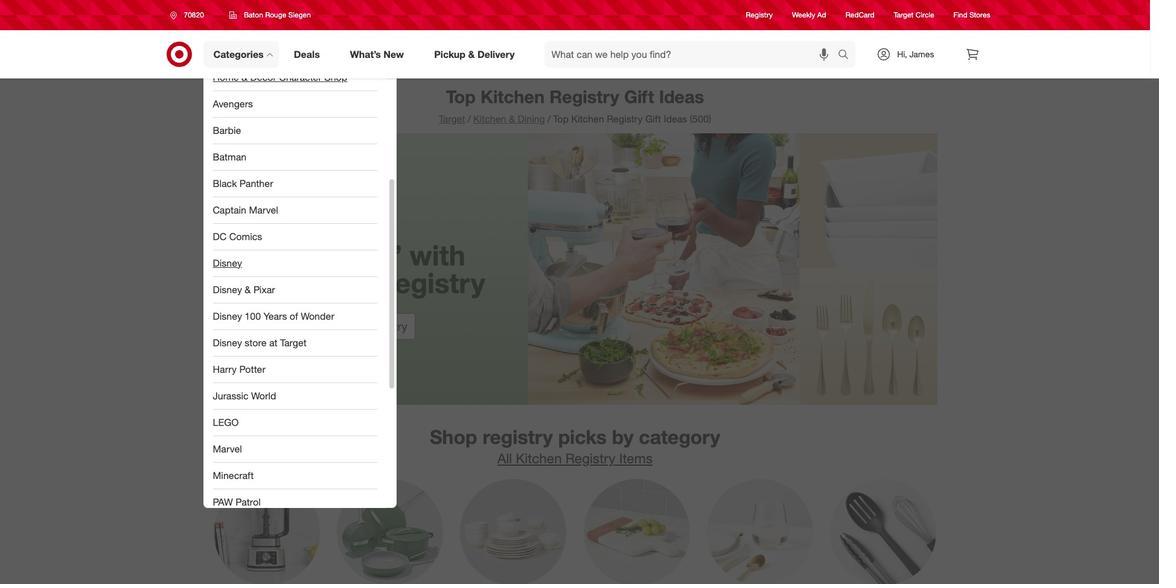 Task type: vqa. For each thing, say whether or not it's contained in the screenshot.
"TARGET" inside the Top Kitchen Registry Gift Ideas Target / Kitchen & Dining / Top Kitchen Registry Gift Ideas (500)
yes



Task type: locate. For each thing, give the bounding box(es) containing it.
disney inside 'disney 100 years of wonder' 'link'
[[213, 310, 242, 322]]

harry potter
[[213, 363, 266, 375]]

picks
[[558, 426, 607, 449]]

disney left "100"
[[213, 310, 242, 322]]

dc comics link
[[203, 224, 387, 250]]

marvel link
[[203, 436, 387, 463]]

ideas left (500)
[[664, 113, 687, 125]]

& left dining
[[509, 113, 515, 125]]

& right home
[[242, 71, 248, 83]]

patrol
[[236, 496, 261, 508]]

& right pickup
[[468, 48, 475, 60]]

70820 button
[[162, 4, 217, 26]]

top
[[446, 86, 476, 107], [553, 113, 569, 125]]

years
[[264, 310, 287, 322]]

of
[[290, 310, 298, 322]]

(500)
[[690, 113, 711, 125]]

lego
[[213, 417, 239, 429]]

marvel
[[249, 204, 278, 216], [213, 443, 242, 455]]

shop
[[324, 71, 347, 83], [430, 426, 477, 449]]

paw patrol link
[[203, 490, 387, 516]]

disney inside disney & pixar link
[[213, 284, 242, 296]]

what's new link
[[340, 41, 419, 68]]

barbie
[[213, 124, 241, 136]]

disney up the harry
[[213, 337, 242, 349]]

pickup
[[434, 48, 466, 60]]

weekly ad link
[[792, 10, 826, 20]]

disney left pixar
[[213, 284, 242, 296]]

couple cheers after making homemade pizzas. silverware and bowls in view. image
[[213, 133, 937, 405]]

harry potter link
[[203, 357, 387, 383]]

100
[[245, 310, 261, 322]]

2 disney from the top
[[213, 284, 242, 296]]

shop registry picks by category all kitchen registry items
[[430, 426, 720, 467]]

minecraft link
[[203, 463, 387, 490]]

target left kitchen & dining link
[[439, 113, 465, 125]]

registry inside button
[[365, 320, 407, 333]]

home & decor character shop
[[213, 71, 347, 83]]

items
[[619, 451, 653, 467]]

&
[[468, 48, 475, 60], [242, 71, 248, 83], [509, 113, 515, 125], [245, 284, 251, 296]]

kitchen down registry
[[516, 451, 562, 467]]

barbie link
[[203, 118, 387, 144]]

james
[[910, 49, 934, 59]]

all
[[498, 451, 512, 467]]

kitchen right target 'link'
[[473, 113, 506, 125]]

0 horizontal spatial marvel
[[213, 443, 242, 455]]

hi,
[[897, 49, 907, 59]]

say "i do" with wedding registry
[[253, 238, 485, 300]]

1 horizontal spatial /
[[548, 113, 551, 125]]

dining
[[518, 113, 545, 125]]

batman
[[213, 151, 247, 163]]

& left pixar
[[245, 284, 251, 296]]

1 horizontal spatial shop
[[430, 426, 477, 449]]

/
[[468, 113, 471, 125], [548, 113, 551, 125]]

disney 100 years of wonder
[[213, 310, 334, 322]]

siegen
[[288, 10, 311, 19]]

find
[[954, 11, 968, 20]]

registry
[[746, 11, 773, 20], [550, 86, 619, 107], [607, 113, 643, 125], [375, 266, 485, 300], [365, 320, 407, 333], [566, 451, 616, 467]]

categories link
[[203, 41, 279, 68]]

shop inside shop registry picks by category all kitchen registry items
[[430, 426, 477, 449]]

disney inside disney store at target link
[[213, 337, 242, 349]]

0 vertical spatial marvel
[[249, 204, 278, 216]]

target right 'of'
[[331, 320, 362, 333]]

target
[[894, 11, 914, 20], [439, 113, 465, 125], [331, 320, 362, 333], [280, 337, 307, 349]]

0 horizontal spatial /
[[468, 113, 471, 125]]

disney for disney 100 years of wonder
[[213, 310, 242, 322]]

world
[[251, 390, 276, 402]]

find stores
[[954, 11, 991, 20]]

weekly ad
[[792, 11, 826, 20]]

top up target 'link'
[[446, 86, 476, 107]]

3 disney from the top
[[213, 310, 242, 322]]

1 vertical spatial marvel
[[213, 443, 242, 455]]

ideas up (500)
[[659, 86, 704, 107]]

marvel down lego at the left bottom of the page
[[213, 443, 242, 455]]

registry inside shop registry picks by category all kitchen registry items
[[566, 451, 616, 467]]

marvel down panther
[[249, 204, 278, 216]]

search
[[833, 49, 862, 61]]

1 vertical spatial shop
[[430, 426, 477, 449]]

0 horizontal spatial shop
[[324, 71, 347, 83]]

1 disney from the top
[[213, 257, 242, 269]]

registry inside say "i do" with wedding registry
[[375, 266, 485, 300]]

disney down dc
[[213, 257, 242, 269]]

jurassic
[[213, 390, 249, 402]]

captain
[[213, 204, 246, 216]]

disney inside disney link
[[213, 257, 242, 269]]

1 horizontal spatial top
[[553, 113, 569, 125]]

all kitchen registry items link
[[498, 451, 653, 467]]

1 vertical spatial top
[[553, 113, 569, 125]]

& for decor
[[242, 71, 248, 83]]

disney for disney
[[213, 257, 242, 269]]

redcard
[[846, 11, 875, 20]]

target circle link
[[894, 10, 935, 20]]

disney & pixar link
[[203, 277, 387, 304]]

/ right target 'link'
[[468, 113, 471, 125]]

top right dining
[[553, 113, 569, 125]]

home
[[213, 71, 239, 83]]

& for delivery
[[468, 48, 475, 60]]

0 horizontal spatial top
[[446, 86, 476, 107]]

target circle
[[894, 11, 935, 20]]

disney & pixar
[[213, 284, 275, 296]]

with
[[410, 238, 465, 272]]

wonder
[[301, 310, 334, 322]]

gift
[[624, 86, 654, 107], [646, 113, 661, 125]]

target inside button
[[331, 320, 362, 333]]

delivery
[[478, 48, 515, 60]]

ideas
[[659, 86, 704, 107], [664, 113, 687, 125]]

panther
[[240, 177, 273, 189]]

0 vertical spatial top
[[446, 86, 476, 107]]

/ right dining
[[548, 113, 551, 125]]

what's
[[350, 48, 381, 60]]

ad
[[817, 11, 826, 20]]

4 disney from the top
[[213, 337, 242, 349]]

baton rouge siegen button
[[222, 4, 319, 26]]

target inside top kitchen registry gift ideas target / kitchen & dining / top kitchen registry gift ideas (500)
[[439, 113, 465, 125]]



Task type: describe. For each thing, give the bounding box(es) containing it.
target registry button
[[323, 314, 415, 340]]

70820
[[184, 10, 204, 19]]

do"
[[357, 238, 402, 272]]

0 vertical spatial gift
[[624, 86, 654, 107]]

wedding
[[253, 266, 367, 300]]

kitchen up kitchen & dining link
[[481, 86, 545, 107]]

harry
[[213, 363, 237, 375]]

baton
[[244, 10, 263, 19]]

jurassic world link
[[203, 383, 387, 410]]

target right at at the left of the page
[[280, 337, 307, 349]]

captain marvel link
[[203, 197, 387, 224]]

deals link
[[284, 41, 335, 68]]

minecraft
[[213, 470, 254, 482]]

pickup & delivery
[[434, 48, 515, 60]]

at
[[269, 337, 278, 349]]

What can we help you find? suggestions appear below search field
[[544, 41, 841, 68]]

0 vertical spatial ideas
[[659, 86, 704, 107]]

circle
[[916, 11, 935, 20]]

black panther link
[[203, 171, 387, 197]]

new
[[384, 48, 404, 60]]

paw
[[213, 496, 233, 508]]

character
[[279, 71, 322, 83]]

black
[[213, 177, 237, 189]]

black panther
[[213, 177, 273, 189]]

dc
[[213, 231, 227, 243]]

search button
[[833, 41, 862, 70]]

disney store at target link
[[203, 330, 387, 357]]

"i
[[329, 238, 349, 272]]

& for pixar
[[245, 284, 251, 296]]

dc comics
[[213, 231, 262, 243]]

0 vertical spatial shop
[[324, 71, 347, 83]]

1 vertical spatial ideas
[[664, 113, 687, 125]]

disney 100 years of wonder link
[[203, 304, 387, 330]]

kitchen & dining link
[[473, 113, 545, 125]]

decor
[[250, 71, 276, 83]]

deals
[[294, 48, 320, 60]]

by
[[612, 426, 634, 449]]

& inside top kitchen registry gift ideas target / kitchen & dining / top kitchen registry gift ideas (500)
[[509, 113, 515, 125]]

lego link
[[203, 410, 387, 436]]

disney for disney store at target
[[213, 337, 242, 349]]

batman link
[[203, 144, 387, 171]]

pickup & delivery link
[[424, 41, 530, 68]]

hi, james
[[897, 49, 934, 59]]

say
[[273, 238, 321, 272]]

top kitchen registry gift ideas target / kitchen & dining / top kitchen registry gift ideas (500)
[[439, 86, 711, 125]]

stores
[[970, 11, 991, 20]]

target left circle
[[894, 11, 914, 20]]

weekly
[[792, 11, 815, 20]]

baton rouge siegen
[[244, 10, 311, 19]]

kitchen right dining
[[571, 113, 604, 125]]

rouge
[[265, 10, 286, 19]]

redcard link
[[846, 10, 875, 20]]

find stores link
[[954, 10, 991, 20]]

registry link
[[746, 10, 773, 20]]

store
[[245, 337, 267, 349]]

comics
[[229, 231, 262, 243]]

1 horizontal spatial marvel
[[249, 204, 278, 216]]

what's new
[[350, 48, 404, 60]]

disney for disney & pixar
[[213, 284, 242, 296]]

disney store at target
[[213, 337, 307, 349]]

category
[[639, 426, 720, 449]]

pixar
[[254, 284, 275, 296]]

paw patrol
[[213, 496, 261, 508]]

registry
[[483, 426, 553, 449]]

1 vertical spatial gift
[[646, 113, 661, 125]]

avengers link
[[203, 91, 387, 118]]

kitchen inside shop registry picks by category all kitchen registry items
[[516, 451, 562, 467]]

target registry
[[331, 320, 407, 333]]

disney link
[[203, 250, 387, 277]]

target link
[[439, 113, 465, 125]]

1 / from the left
[[468, 113, 471, 125]]

2 / from the left
[[548, 113, 551, 125]]

captain marvel
[[213, 204, 278, 216]]

home & decor character shop link
[[203, 64, 387, 91]]

jurassic world
[[213, 390, 276, 402]]

avengers
[[213, 98, 253, 110]]

potter
[[239, 363, 266, 375]]



